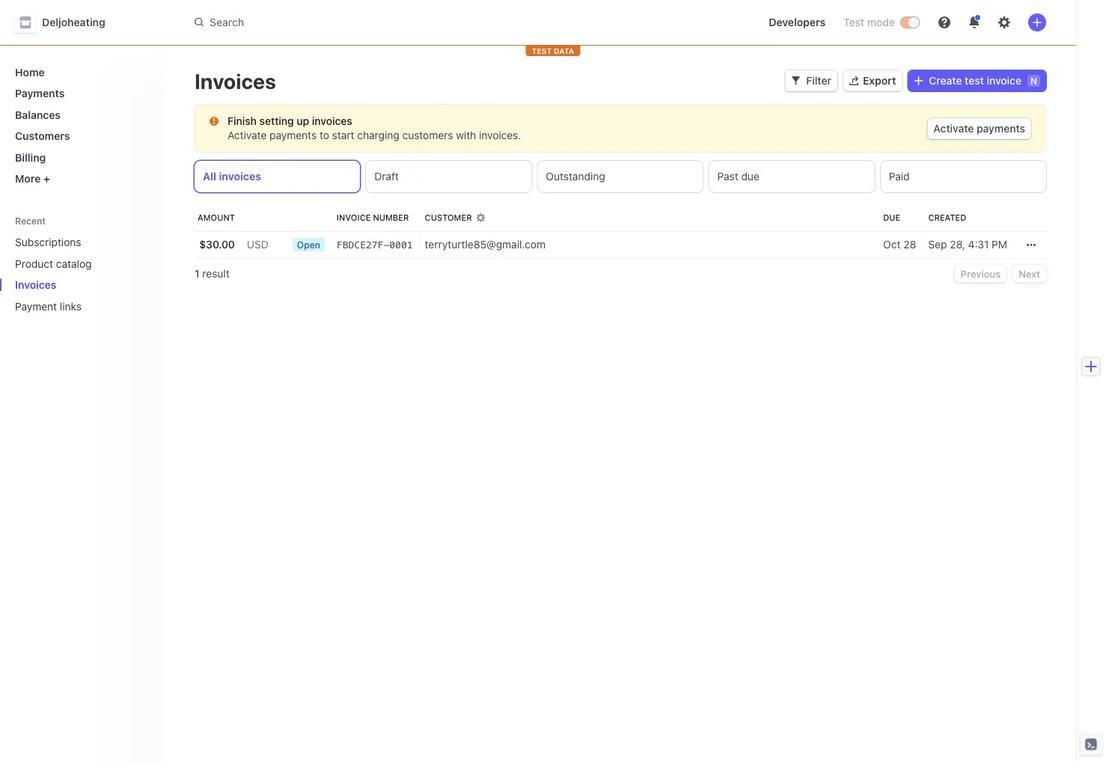 Task type: vqa. For each thing, say whether or not it's contained in the screenshot.
outstanding button
yes



Task type: locate. For each thing, give the bounding box(es) containing it.
number
[[373, 213, 409, 223]]

1 horizontal spatial invoices
[[195, 69, 276, 93]]

0 horizontal spatial invoices
[[219, 170, 261, 183]]

created
[[929, 213, 967, 223]]

Search search field
[[186, 9, 608, 36]]

paid button
[[881, 161, 1047, 192]]

svg image
[[915, 76, 924, 85], [1028, 241, 1037, 250]]

1 horizontal spatial invoices
[[312, 115, 353, 127]]

payments down up
[[270, 129, 317, 142]]

0 horizontal spatial invoices
[[15, 279, 56, 291]]

svg image left finish
[[210, 117, 219, 126]]

1 vertical spatial invoices
[[15, 279, 56, 291]]

invoices right all
[[219, 170, 261, 183]]

invoices up to
[[312, 115, 353, 127]]

export
[[863, 75, 897, 87]]

payment links link
[[9, 294, 132, 319]]

previous button
[[955, 265, 1007, 283]]

developers link
[[763, 10, 832, 34]]

n
[[1031, 76, 1038, 86]]

1 vertical spatial invoices
[[219, 170, 261, 183]]

settings image
[[999, 16, 1011, 28]]

invoice
[[987, 75, 1022, 87]]

0 vertical spatial invoices
[[195, 69, 276, 93]]

invoices inside the recent element
[[15, 279, 56, 291]]

invoices up finish
[[195, 69, 276, 93]]

activate inside finish setting up invoices activate payments to start charging customers with invoices.
[[228, 129, 267, 142]]

next
[[1019, 268, 1041, 279]]

invoices up payment
[[15, 279, 56, 291]]

payments inside finish setting up invoices activate payments to start charging customers with invoices.
[[270, 129, 317, 142]]

payments link
[[9, 81, 153, 106]]

invoices inside finish setting up invoices activate payments to start charging customers with invoices.
[[312, 115, 353, 127]]

search
[[210, 16, 244, 28]]

1 vertical spatial svg image
[[210, 117, 219, 126]]

pm
[[992, 239, 1008, 251]]

subscriptions
[[15, 236, 81, 249]]

0 vertical spatial svg image
[[792, 76, 801, 85]]

tab list
[[195, 161, 1047, 192]]

data
[[554, 46, 575, 55]]

invoices
[[312, 115, 353, 127], [219, 170, 261, 183]]

catalog
[[56, 258, 92, 270]]

finish
[[228, 115, 257, 127]]

payments
[[977, 122, 1026, 135], [270, 129, 317, 142]]

activate payments
[[934, 122, 1026, 135]]

invoices link
[[9, 273, 132, 297]]

developers
[[769, 16, 826, 28]]

terryturtle85@gmail.com link
[[419, 231, 878, 259]]

charging
[[357, 129, 400, 142]]

svg image up next
[[1028, 241, 1037, 250]]

0 vertical spatial invoices
[[312, 115, 353, 127]]

28,
[[951, 239, 966, 251]]

more
[[15, 173, 41, 185]]

past due
[[718, 170, 760, 183]]

+
[[43, 173, 50, 185]]

payments down invoice
[[977, 122, 1026, 135]]

activate down create
[[934, 122, 975, 135]]

svg image left create
[[915, 76, 924, 85]]

draft
[[375, 170, 399, 183]]

links
[[60, 300, 82, 313]]

result
[[202, 267, 230, 280]]

svg image
[[792, 76, 801, 85], [210, 117, 219, 126]]

0 horizontal spatial activate
[[228, 129, 267, 142]]

usd
[[247, 239, 269, 251]]

core navigation links element
[[9, 60, 153, 191]]

fbdce27f-0001
[[337, 240, 413, 251]]

customers
[[15, 130, 70, 142]]

activate down finish
[[228, 129, 267, 142]]

1 vertical spatial svg image
[[1028, 241, 1037, 250]]

$30.00 link
[[195, 231, 241, 259]]

1 result
[[195, 267, 230, 280]]

more +
[[15, 173, 50, 185]]

due
[[742, 170, 760, 183]]

terryturtle85@gmail.com
[[425, 239, 546, 251]]

$30.00
[[199, 239, 235, 251]]

Search text field
[[186, 9, 608, 36]]

finish setting up invoices activate payments to start charging customers with invoices.
[[228, 115, 522, 142]]

0 horizontal spatial svg image
[[915, 76, 924, 85]]

with
[[456, 129, 476, 142]]

0 horizontal spatial payments
[[270, 129, 317, 142]]

past due button
[[710, 161, 875, 192]]

past
[[718, 170, 739, 183]]

recent element
[[0, 230, 165, 319]]

svg image left filter
[[792, 76, 801, 85]]

billing
[[15, 151, 46, 164]]

recent
[[15, 216, 46, 226]]

payment
[[15, 300, 57, 313]]

setting
[[260, 115, 294, 127]]

invoices
[[195, 69, 276, 93], [15, 279, 56, 291]]

1 horizontal spatial svg image
[[792, 76, 801, 85]]

activate
[[934, 122, 975, 135], [228, 129, 267, 142]]

activate payments link
[[928, 118, 1032, 139]]

start
[[332, 129, 355, 142]]

home
[[15, 66, 45, 78]]



Task type: describe. For each thing, give the bounding box(es) containing it.
tab list containing all invoices
[[195, 161, 1047, 192]]

next button
[[1013, 265, 1047, 283]]

sep
[[929, 239, 948, 251]]

0 horizontal spatial svg image
[[210, 117, 219, 126]]

1 horizontal spatial payments
[[977, 122, 1026, 135]]

create test invoice
[[930, 75, 1022, 87]]

export button
[[844, 70, 903, 91]]

home link
[[9, 60, 153, 84]]

draft button
[[366, 161, 532, 192]]

test
[[844, 16, 865, 28]]

outstanding
[[546, 170, 606, 183]]

payments
[[15, 87, 65, 100]]

up
[[297, 115, 309, 127]]

paid
[[890, 170, 910, 183]]

customers
[[403, 129, 453, 142]]

create
[[930, 75, 963, 87]]

product catalog
[[15, 258, 92, 270]]

to
[[320, 129, 329, 142]]

open
[[297, 240, 320, 250]]

all invoices
[[203, 170, 261, 183]]

0001
[[390, 240, 413, 251]]

test
[[965, 75, 985, 87]]

previous
[[961, 268, 1001, 279]]

subscriptions link
[[9, 230, 132, 255]]

customer
[[425, 213, 472, 223]]

filter
[[807, 75, 832, 87]]

invoice number
[[337, 213, 409, 223]]

recent navigation links element
[[0, 215, 165, 319]]

amount
[[198, 213, 235, 223]]

mode
[[868, 16, 896, 28]]

customers link
[[9, 124, 153, 148]]

open link
[[287, 231, 331, 259]]

oct 28
[[884, 239, 917, 251]]

due
[[884, 213, 901, 223]]

outstanding button
[[538, 161, 704, 192]]

usd link
[[241, 231, 275, 259]]

deljoheating button
[[15, 12, 120, 33]]

invoice
[[337, 213, 371, 223]]

invoices inside all invoices button
[[219, 170, 261, 183]]

28
[[904, 239, 917, 251]]

product catalog link
[[9, 252, 132, 276]]

1
[[195, 267, 200, 280]]

test mode
[[844, 16, 896, 28]]

notifications image
[[969, 16, 981, 28]]

oct
[[884, 239, 901, 251]]

sep 28, 4:31 pm
[[929, 239, 1008, 251]]

billing link
[[9, 145, 153, 170]]

balances link
[[9, 103, 153, 127]]

payment links
[[15, 300, 82, 313]]

balances
[[15, 109, 61, 121]]

test data
[[532, 46, 575, 55]]

product
[[15, 258, 53, 270]]

1 horizontal spatial svg image
[[1028, 241, 1037, 250]]

0 vertical spatial svg image
[[915, 76, 924, 85]]

help image
[[939, 16, 951, 28]]

svg image inside filter popup button
[[792, 76, 801, 85]]

1 horizontal spatial activate
[[934, 122, 975, 135]]

sep 28, 4:31 pm link
[[923, 231, 1014, 259]]

invoices.
[[479, 129, 522, 142]]

fbdce27f-
[[337, 240, 390, 251]]

fbdce27f-0001 link
[[331, 231, 419, 259]]

test
[[532, 46, 552, 55]]

all invoices button
[[195, 161, 360, 192]]

4:31
[[969, 239, 990, 251]]

filter button
[[786, 70, 838, 91]]

all
[[203, 170, 216, 183]]

oct 28 link
[[878, 231, 923, 259]]



